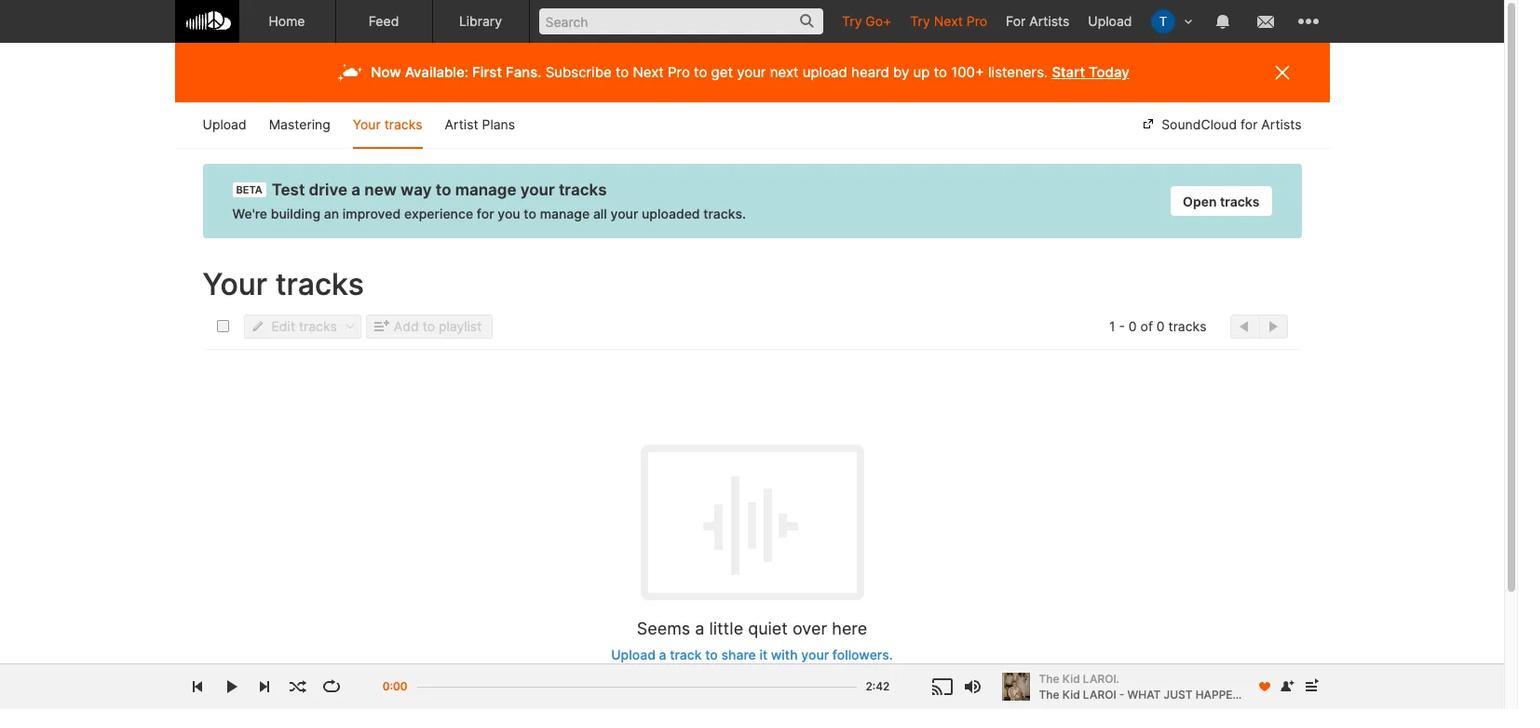 Task type: describe. For each thing, give the bounding box(es) containing it.
over
[[793, 619, 827, 639]]

1 the from the top
[[1039, 672, 1060, 686]]

building
[[271, 206, 320, 222]]

open tracks link
[[1171, 186, 1272, 216]]

your inside seems a little quiet over here upload a track to share it with your followers.
[[801, 647, 829, 663]]

tracks.
[[703, 206, 746, 222]]

1 - 0 of 0 tracks
[[1109, 319, 1207, 335]]

seems
[[637, 619, 690, 639]]

start today link
[[1052, 63, 1129, 81]]

artist
[[445, 116, 478, 132]]

available:
[[405, 63, 469, 81]]

try for try go+
[[842, 13, 862, 29]]

today
[[1089, 63, 1129, 81]]

to up the experience
[[436, 181, 451, 199]]

tracks right 'of'
[[1168, 319, 1207, 335]]

for artists
[[1006, 13, 1070, 29]]

by
[[893, 63, 909, 81]]

little
[[709, 619, 743, 639]]

to right you at the left of page
[[524, 206, 536, 222]]

open tracks
[[1183, 194, 1260, 210]]

for inside beta test drive a new way to manage your tracks we're building an improved experience for you to manage all your uploaded tracks.
[[477, 206, 494, 222]]

try for try next pro
[[910, 13, 930, 29]]

1 horizontal spatial pro
[[967, 13, 987, 29]]

1
[[1109, 319, 1115, 335]]

playlist
[[439, 319, 482, 334]]

improved
[[343, 206, 401, 222]]

0 horizontal spatial artists
[[1029, 13, 1070, 29]]

you
[[498, 206, 520, 222]]

add to playlist button
[[366, 315, 493, 339]]

try next pro link
[[901, 0, 997, 42]]

edit tracks button
[[244, 315, 361, 339]]

1 vertical spatial manage
[[540, 206, 590, 222]]

mastering link
[[269, 102, 330, 149]]

get
[[711, 63, 733, 81]]

0 vertical spatial your
[[353, 116, 381, 132]]

we're
[[232, 206, 267, 222]]

the kid laroi - what just happened link
[[1039, 687, 1256, 704]]

try next pro
[[910, 13, 987, 29]]

soundcloud for artists
[[1162, 116, 1302, 132]]

the kid laroi - what just happened element
[[1002, 673, 1030, 701]]

it
[[759, 647, 768, 663]]

soundcloud for artists link
[[1141, 102, 1302, 149]]

- inside the kid laroi. the kid laroi - what just happened
[[1119, 688, 1124, 702]]

0:00
[[383, 680, 407, 694]]

happened
[[1196, 688, 1256, 702]]

of
[[1140, 319, 1153, 335]]

to right the up
[[934, 63, 947, 81]]

0 vertical spatial for
[[1241, 116, 1258, 132]]

now
[[371, 63, 401, 81]]

beta
[[236, 183, 262, 197]]

share
[[721, 647, 756, 663]]

to inside button
[[423, 319, 435, 334]]

0 horizontal spatial manage
[[455, 181, 517, 199]]

for
[[1006, 13, 1026, 29]]

library
[[459, 13, 502, 29]]

test
[[272, 181, 305, 199]]

1 vertical spatial next
[[633, 63, 664, 81]]

now available: first fans. subscribe to next pro to get your next upload heard by up to 100+ listeners. start today
[[371, 63, 1129, 81]]

uploaded
[[642, 206, 700, 222]]

the kid laroi. link
[[1039, 672, 1247, 687]]

1 vertical spatial your tracks
[[203, 266, 364, 303]]

2 kid from the top
[[1062, 688, 1080, 702]]

tracks inside popup button
[[299, 319, 337, 334]]

next up image
[[1300, 676, 1322, 699]]

mastering
[[269, 116, 330, 132]]

add
[[394, 319, 419, 334]]

try go+
[[842, 13, 892, 29]]

track
[[670, 647, 702, 663]]

home
[[269, 13, 305, 29]]

0 vertical spatial next
[[934, 13, 963, 29]]

100+
[[951, 63, 984, 81]]

subscribe
[[545, 63, 612, 81]]

laroi.
[[1083, 672, 1120, 686]]



Task type: vqa. For each thing, say whether or not it's contained in the screenshot.
all
yes



Task type: locate. For each thing, give the bounding box(es) containing it.
0 horizontal spatial your
[[203, 266, 267, 303]]

2:42
[[866, 680, 890, 694]]

0 vertical spatial upload
[[1088, 13, 1132, 29]]

your
[[353, 116, 381, 132], [203, 266, 267, 303]]

kid left laroi
[[1062, 688, 1080, 702]]

here
[[832, 619, 867, 639]]

your tracks link
[[353, 102, 422, 149]]

- right laroi
[[1119, 688, 1124, 702]]

upload down seems
[[611, 647, 656, 663]]

listeners.
[[988, 63, 1048, 81]]

None search field
[[529, 0, 833, 42]]

artists right soundcloud
[[1261, 116, 1302, 132]]

laroi
[[1083, 688, 1116, 702]]

0 horizontal spatial upload
[[203, 116, 247, 132]]

1 try from the left
[[842, 13, 862, 29]]

a left new on the left
[[351, 181, 360, 199]]

upload up beta
[[203, 116, 247, 132]]

drive
[[309, 181, 347, 199]]

0 horizontal spatial next
[[633, 63, 664, 81]]

just
[[1164, 688, 1193, 702]]

feed link
[[336, 0, 433, 43]]

try go+ link
[[833, 0, 901, 42]]

the kid laroi. the kid laroi - what just happened
[[1039, 672, 1256, 702]]

1 horizontal spatial for
[[1241, 116, 1258, 132]]

1 vertical spatial upload
[[203, 116, 247, 132]]

manage left all
[[540, 206, 590, 222]]

kid
[[1062, 672, 1080, 686], [1062, 688, 1080, 702]]

home link
[[239, 0, 336, 43]]

to left get
[[694, 63, 707, 81]]

next down search search field
[[633, 63, 664, 81]]

for artists link
[[997, 0, 1079, 42]]

next
[[770, 63, 799, 81]]

-
[[1119, 319, 1125, 335], [1119, 688, 1124, 702]]

0 vertical spatial artists
[[1029, 13, 1070, 29]]

1 horizontal spatial a
[[659, 647, 666, 663]]

your tracks up edit
[[203, 266, 364, 303]]

to
[[616, 63, 629, 81], [694, 63, 707, 81], [934, 63, 947, 81], [436, 181, 451, 199], [524, 206, 536, 222], [423, 319, 435, 334], [705, 647, 718, 663]]

2 try from the left
[[910, 13, 930, 29]]

tracks inside 'link'
[[1220, 194, 1260, 210]]

0 horizontal spatial pro
[[668, 63, 690, 81]]

beta test drive a new way to manage your tracks we're building an improved experience for you to manage all your uploaded tracks.
[[232, 181, 746, 222]]

2 horizontal spatial upload
[[1088, 13, 1132, 29]]

0 horizontal spatial try
[[842, 13, 862, 29]]

0 vertical spatial a
[[351, 181, 360, 199]]

2 the from the top
[[1039, 688, 1060, 702]]

upload a track to share it with your followers. link
[[611, 647, 893, 664]]

2 0 from the left
[[1157, 319, 1165, 335]]

with
[[771, 647, 798, 663]]

to right track
[[705, 647, 718, 663]]

what
[[1127, 688, 1161, 702]]

open
[[1183, 194, 1217, 210]]

1 0 from the left
[[1129, 319, 1137, 335]]

your down now
[[353, 116, 381, 132]]

upload up today
[[1088, 13, 1132, 29]]

1 vertical spatial pro
[[668, 63, 690, 81]]

1 vertical spatial upload link
[[203, 102, 247, 149]]

1 horizontal spatial upload
[[611, 647, 656, 663]]

a left little
[[695, 619, 705, 639]]

0 vertical spatial upload link
[[1079, 0, 1141, 42]]

artist plans link
[[445, 102, 515, 149]]

upload
[[803, 63, 847, 81]]

first
[[472, 63, 502, 81]]

tara schultz's avatar element
[[1151, 9, 1175, 34]]

2 vertical spatial a
[[659, 647, 666, 663]]

your tracks down now
[[353, 116, 422, 132]]

try
[[842, 13, 862, 29], [910, 13, 930, 29]]

next
[[934, 13, 963, 29], [633, 63, 664, 81]]

0 vertical spatial kid
[[1062, 672, 1080, 686]]

to right the add
[[423, 319, 435, 334]]

1 horizontal spatial 0
[[1157, 319, 1165, 335]]

0 vertical spatial -
[[1119, 319, 1125, 335]]

0 left 'of'
[[1129, 319, 1137, 335]]

1 horizontal spatial artists
[[1261, 116, 1302, 132]]

0 vertical spatial pro
[[967, 13, 987, 29]]

upload
[[1088, 13, 1132, 29], [203, 116, 247, 132], [611, 647, 656, 663]]

0 horizontal spatial a
[[351, 181, 360, 199]]

for
[[1241, 116, 1258, 132], [477, 206, 494, 222]]

progress bar
[[417, 678, 856, 709]]

2 horizontal spatial a
[[695, 619, 705, 639]]

artist plans
[[445, 116, 515, 132]]

0 horizontal spatial upload link
[[203, 102, 247, 149]]

heard
[[851, 63, 889, 81]]

manage up you at the left of page
[[455, 181, 517, 199]]

seems a little quiet over here upload a track to share it with your followers.
[[611, 619, 893, 663]]

up
[[913, 63, 930, 81]]

1 vertical spatial for
[[477, 206, 494, 222]]

- right "1"
[[1119, 319, 1125, 335]]

2 vertical spatial upload
[[611, 647, 656, 663]]

tracks up the edit tracks at the top
[[275, 266, 364, 303]]

a inside beta test drive a new way to manage your tracks we're building an improved experience for you to manage all your uploaded tracks.
[[351, 181, 360, 199]]

way
[[401, 181, 432, 199]]

tracks right edit
[[299, 319, 337, 334]]

manage
[[455, 181, 517, 199], [540, 206, 590, 222]]

soundcloud
[[1162, 116, 1237, 132]]

pro left for
[[967, 13, 987, 29]]

1 horizontal spatial try
[[910, 13, 930, 29]]

to right subscribe
[[616, 63, 629, 81]]

pro
[[967, 13, 987, 29], [668, 63, 690, 81]]

1 vertical spatial your
[[203, 266, 267, 303]]

tracks inside beta test drive a new way to manage your tracks we're building an improved experience for you to manage all your uploaded tracks.
[[559, 181, 607, 199]]

to inside seems a little quiet over here upload a track to share it with your followers.
[[705, 647, 718, 663]]

plans
[[482, 116, 515, 132]]

upload link up today
[[1079, 0, 1141, 42]]

0 vertical spatial manage
[[455, 181, 517, 199]]

edit
[[271, 319, 295, 334]]

feed
[[369, 13, 399, 29]]

artists right for
[[1029, 13, 1070, 29]]

a left track
[[659, 647, 666, 663]]

1 horizontal spatial upload link
[[1079, 0, 1141, 42]]

1 horizontal spatial manage
[[540, 206, 590, 222]]

an
[[324, 206, 339, 222]]

1 vertical spatial the
[[1039, 688, 1060, 702]]

pro left get
[[668, 63, 690, 81]]

0 vertical spatial the
[[1039, 672, 1060, 686]]

library link
[[433, 0, 529, 43]]

1 - from the top
[[1119, 319, 1125, 335]]

kid left laroi.
[[1062, 672, 1080, 686]]

try right the go+ at the top of the page
[[910, 13, 930, 29]]

quiet
[[748, 619, 788, 639]]

0 horizontal spatial for
[[477, 206, 494, 222]]

0 right 'of'
[[1157, 319, 1165, 335]]

1 vertical spatial a
[[695, 619, 705, 639]]

experience
[[404, 206, 473, 222]]

0 vertical spatial your tracks
[[353, 116, 422, 132]]

1 vertical spatial artists
[[1261, 116, 1302, 132]]

tracks up all
[[559, 181, 607, 199]]

2 - from the top
[[1119, 688, 1124, 702]]

go+
[[866, 13, 892, 29]]

next up '100+'
[[934, 13, 963, 29]]

for left you at the left of page
[[477, 206, 494, 222]]

start
[[1052, 63, 1085, 81]]

for right soundcloud
[[1241, 116, 1258, 132]]

edit tracks
[[271, 319, 337, 334]]

try left the go+ at the top of the page
[[842, 13, 862, 29]]

your down we're on the top left of the page
[[203, 266, 267, 303]]

a
[[351, 181, 360, 199], [695, 619, 705, 639], [659, 647, 666, 663]]

1 vertical spatial kid
[[1062, 688, 1080, 702]]

1 horizontal spatial your
[[353, 116, 381, 132]]

artists
[[1029, 13, 1070, 29], [1261, 116, 1302, 132]]

new
[[364, 181, 397, 199]]

your
[[737, 63, 766, 81], [520, 181, 555, 199], [611, 206, 638, 222], [801, 647, 829, 663]]

all
[[593, 206, 607, 222]]

Search search field
[[539, 8, 823, 34]]

tracks
[[384, 116, 422, 132], [559, 181, 607, 199], [1220, 194, 1260, 210], [275, 266, 364, 303], [299, 319, 337, 334], [1168, 319, 1207, 335]]

tracks down now
[[384, 116, 422, 132]]

tracks right open
[[1220, 194, 1260, 210]]

followers.
[[832, 647, 893, 663]]

upload link up beta
[[203, 102, 247, 149]]

fans.
[[506, 63, 542, 81]]

1 horizontal spatial next
[[934, 13, 963, 29]]

0 horizontal spatial 0
[[1129, 319, 1137, 335]]

1 kid from the top
[[1062, 672, 1080, 686]]

upload inside seems a little quiet over here upload a track to share it with your followers.
[[611, 647, 656, 663]]

add to playlist
[[394, 319, 482, 334]]

1 vertical spatial -
[[1119, 688, 1124, 702]]

your tracks
[[353, 116, 422, 132], [203, 266, 364, 303]]



